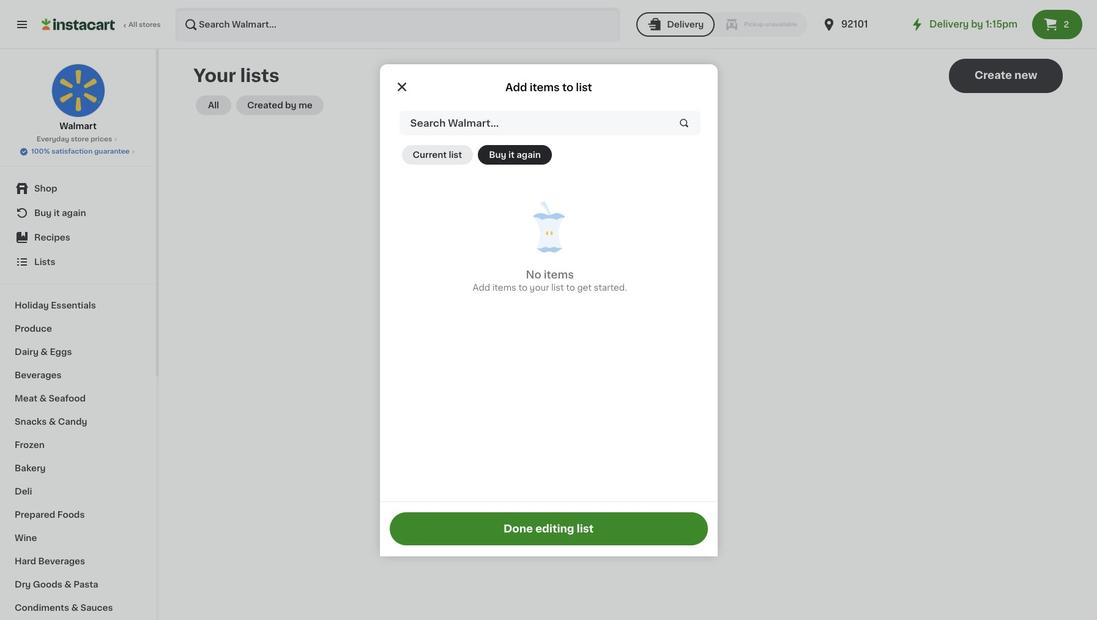 Task type: describe. For each thing, give the bounding box(es) containing it.
produce link
[[7, 317, 149, 340]]

condiments & sauces
[[15, 604, 113, 612]]

all stores link
[[42, 7, 162, 42]]

buy it again inside button
[[489, 150, 541, 159]]

2 button
[[1033, 10, 1083, 39]]

meat
[[15, 394, 37, 403]]

saved
[[654, 267, 679, 276]]

list inside done editing list button
[[577, 524, 594, 534]]

seafood
[[49, 394, 86, 403]]

everyday store prices link
[[37, 135, 120, 144]]

0 horizontal spatial it
[[54, 209, 60, 217]]

deli link
[[7, 480, 149, 503]]

list up the search walmart... button
[[576, 82, 592, 92]]

0 vertical spatial beverages
[[15, 371, 62, 380]]

100%
[[31, 148, 50, 155]]

& inside 'link'
[[64, 580, 72, 589]]

prices
[[91, 136, 112, 143]]

current list button
[[402, 145, 473, 164]]

all button
[[196, 95, 231, 115]]

hard beverages link
[[7, 550, 149, 573]]

snacks & candy link
[[7, 410, 149, 433]]

everyday
[[37, 136, 69, 143]]

100% satisfaction guarantee button
[[19, 144, 137, 157]]

stores
[[139, 21, 161, 28]]

all for all
[[208, 101, 219, 110]]

shop
[[34, 184, 57, 193]]

your
[[193, 67, 236, 84]]

all for all stores
[[129, 21, 137, 28]]

goods
[[33, 580, 62, 589]]

beverages link
[[7, 364, 149, 387]]

snacks
[[15, 417, 47, 426]]

prepared foods
[[15, 510, 85, 519]]

holiday essentials link
[[7, 294, 149, 317]]

delivery by 1:15pm
[[930, 20, 1018, 29]]

& for dairy
[[41, 348, 48, 356]]

current
[[413, 150, 447, 159]]

get
[[577, 284, 592, 292]]

lists for lists
[[34, 258, 55, 266]]

dairy & eggs
[[15, 348, 72, 356]]

items for add
[[530, 82, 560, 92]]

satisfaction
[[52, 148, 93, 155]]

hard
[[15, 557, 36, 566]]

foods
[[57, 510, 85, 519]]

it inside button
[[509, 150, 515, 159]]

list inside no items add items to your list to get started.
[[552, 284, 564, 292]]

meat & seafood link
[[7, 387, 149, 410]]

dry goods & pasta
[[15, 580, 98, 589]]

all stores
[[129, 21, 161, 28]]

search walmart... button
[[399, 110, 701, 135]]

& for meat
[[39, 394, 47, 403]]

delivery by 1:15pm link
[[910, 17, 1018, 32]]

meat & seafood
[[15, 394, 86, 403]]

done
[[504, 524, 533, 534]]

list inside current list button
[[449, 150, 462, 159]]

instacart logo image
[[42, 17, 115, 32]]

create new button
[[949, 59, 1063, 93]]

lists
[[240, 67, 279, 84]]

service type group
[[637, 12, 807, 37]]

frozen
[[15, 441, 45, 449]]

& for condiments
[[71, 604, 78, 612]]

buy it again button
[[478, 145, 552, 164]]

holiday essentials
[[15, 301, 96, 310]]

new
[[1015, 70, 1038, 80]]

everyday store prices
[[37, 136, 112, 143]]

delivery button
[[637, 12, 715, 37]]

wine link
[[7, 526, 149, 550]]

essentials
[[51, 301, 96, 310]]

search walmart...
[[410, 118, 499, 128]]

frozen link
[[7, 433, 149, 457]]

add inside no items add items to your list to get started.
[[473, 284, 490, 292]]

will
[[624, 267, 638, 276]]

dry
[[15, 580, 31, 589]]

to up the search walmart... button
[[563, 82, 574, 92]]

lists you create will be saved here.
[[554, 267, 703, 276]]

deli
[[15, 487, 32, 496]]

again inside button
[[517, 150, 541, 159]]

create
[[975, 70, 1013, 80]]

recipes link
[[7, 225, 149, 250]]

1 vertical spatial again
[[62, 209, 86, 217]]

create
[[595, 267, 622, 276]]

created by me button
[[236, 95, 324, 115]]

prepared foods link
[[7, 503, 149, 526]]

list_add_items dialog
[[380, 64, 718, 556]]



Task type: vqa. For each thing, say whether or not it's contained in the screenshot.
THE YOU
yes



Task type: locate. For each thing, give the bounding box(es) containing it.
dry goods & pasta link
[[7, 573, 149, 596]]

1:15pm
[[986, 20, 1018, 29]]

lists
[[34, 258, 55, 266], [554, 267, 574, 276]]

items up your
[[544, 270, 574, 280]]

& for snacks
[[49, 417, 56, 426]]

create new
[[975, 70, 1038, 80]]

1 vertical spatial lists
[[554, 267, 574, 276]]

0 horizontal spatial again
[[62, 209, 86, 217]]

guarantee
[[94, 148, 130, 155]]

walmart logo image
[[51, 64, 105, 118]]

0 horizontal spatial buy it again
[[34, 209, 86, 217]]

2
[[1064, 20, 1070, 29]]

again
[[517, 150, 541, 159], [62, 209, 86, 217]]

buy down walmart...
[[489, 150, 507, 159]]

0 vertical spatial lists
[[34, 258, 55, 266]]

walmart...
[[448, 118, 499, 128]]

1 vertical spatial it
[[54, 209, 60, 217]]

started.
[[594, 284, 627, 292]]

items up the search walmart... button
[[530, 82, 560, 92]]

recipes
[[34, 233, 70, 242]]

current list
[[413, 150, 462, 159]]

no items add items to your list to get started.
[[473, 270, 627, 292]]

add up the search walmart... button
[[506, 82, 527, 92]]

&
[[41, 348, 48, 356], [39, 394, 47, 403], [49, 417, 56, 426], [64, 580, 72, 589], [71, 604, 78, 612]]

buy it again up the recipes
[[34, 209, 86, 217]]

all
[[129, 21, 137, 28], [208, 101, 219, 110]]

by left 1:15pm
[[972, 20, 984, 29]]

hard beverages
[[15, 557, 85, 566]]

you
[[576, 267, 593, 276]]

beverages up 'dry goods & pasta'
[[38, 557, 85, 566]]

buy it again
[[489, 150, 541, 159], [34, 209, 86, 217]]

1 vertical spatial all
[[208, 101, 219, 110]]

list right editing
[[577, 524, 594, 534]]

& left sauces
[[71, 604, 78, 612]]

no
[[526, 270, 541, 280]]

1 horizontal spatial all
[[208, 101, 219, 110]]

92101
[[842, 20, 868, 29]]

0 vertical spatial all
[[129, 21, 137, 28]]

0 vertical spatial buy it again
[[489, 150, 541, 159]]

condiments & sauces link
[[7, 596, 149, 619]]

1 horizontal spatial buy
[[489, 150, 507, 159]]

it down the search walmart... button
[[509, 150, 515, 159]]

prepared
[[15, 510, 55, 519]]

lists link
[[7, 250, 149, 274]]

0 vertical spatial add
[[506, 82, 527, 92]]

bakery link
[[7, 457, 149, 480]]

done editing list button
[[390, 512, 708, 545]]

created by me
[[247, 101, 313, 110]]

1 vertical spatial items
[[544, 270, 574, 280]]

& left candy
[[49, 417, 56, 426]]

by inside button
[[285, 101, 297, 110]]

sauces
[[80, 604, 113, 612]]

0 horizontal spatial buy
[[34, 209, 52, 217]]

all inside all button
[[208, 101, 219, 110]]

1 vertical spatial add
[[473, 284, 490, 292]]

candy
[[58, 417, 87, 426]]

buy it again down the search walmart... button
[[489, 150, 541, 159]]

0 vertical spatial it
[[509, 150, 515, 159]]

here.
[[681, 267, 703, 276]]

2 vertical spatial items
[[493, 284, 517, 292]]

1 vertical spatial buy it again
[[34, 209, 86, 217]]

& left pasta
[[64, 580, 72, 589]]

delivery inside delivery button
[[667, 20, 704, 29]]

0 vertical spatial items
[[530, 82, 560, 92]]

your lists
[[193, 67, 279, 84]]

it up the recipes
[[54, 209, 60, 217]]

items
[[530, 82, 560, 92], [544, 270, 574, 280], [493, 284, 517, 292]]

items left your
[[493, 284, 517, 292]]

& left eggs
[[41, 348, 48, 356]]

all left stores
[[129, 21, 137, 28]]

lists for lists you create will be saved here.
[[554, 267, 574, 276]]

to
[[563, 82, 574, 92], [519, 284, 528, 292], [566, 284, 575, 292]]

1 horizontal spatial buy it again
[[489, 150, 541, 159]]

pasta
[[74, 580, 98, 589]]

to left get
[[566, 284, 575, 292]]

walmart
[[59, 122, 97, 130]]

done editing list
[[504, 524, 594, 534]]

created
[[247, 101, 283, 110]]

walmart link
[[51, 64, 105, 132]]

1 horizontal spatial add
[[506, 82, 527, 92]]

& right "meat"
[[39, 394, 47, 403]]

by
[[972, 20, 984, 29], [285, 101, 297, 110]]

add items to list
[[506, 82, 592, 92]]

bakery
[[15, 464, 46, 473]]

eggs
[[50, 348, 72, 356]]

0 horizontal spatial by
[[285, 101, 297, 110]]

by for created
[[285, 101, 297, 110]]

your
[[530, 284, 549, 292]]

it
[[509, 150, 515, 159], [54, 209, 60, 217]]

100% satisfaction guarantee
[[31, 148, 130, 155]]

again down shop link on the top of page
[[62, 209, 86, 217]]

store
[[71, 136, 89, 143]]

holiday
[[15, 301, 49, 310]]

lists left you
[[554, 267, 574, 276]]

dairy & eggs link
[[7, 340, 149, 364]]

1 horizontal spatial by
[[972, 20, 984, 29]]

wine
[[15, 534, 37, 542]]

delivery inside delivery by 1:15pm link
[[930, 20, 969, 29]]

1 horizontal spatial it
[[509, 150, 515, 159]]

92101 button
[[822, 7, 896, 42]]

me
[[299, 101, 313, 110]]

0 horizontal spatial add
[[473, 284, 490, 292]]

by left me
[[285, 101, 297, 110]]

be
[[640, 267, 652, 276]]

beverages down dairy & eggs
[[15, 371, 62, 380]]

produce
[[15, 324, 52, 333]]

again down the search walmart... button
[[517, 150, 541, 159]]

by for delivery
[[972, 20, 984, 29]]

condiments
[[15, 604, 69, 612]]

1 horizontal spatial lists
[[554, 267, 574, 276]]

buy down shop
[[34, 209, 52, 217]]

0 horizontal spatial lists
[[34, 258, 55, 266]]

0 vertical spatial buy
[[489, 150, 507, 159]]

items for no
[[544, 270, 574, 280]]

1 vertical spatial by
[[285, 101, 297, 110]]

delivery
[[930, 20, 969, 29], [667, 20, 704, 29]]

buy inside button
[[489, 150, 507, 159]]

1 horizontal spatial again
[[517, 150, 541, 159]]

add left your
[[473, 284, 490, 292]]

0 horizontal spatial all
[[129, 21, 137, 28]]

1 horizontal spatial delivery
[[930, 20, 969, 29]]

shop link
[[7, 176, 149, 201]]

lists down the recipes
[[34, 258, 55, 266]]

None search field
[[175, 7, 621, 42]]

0 vertical spatial by
[[972, 20, 984, 29]]

snacks & candy
[[15, 417, 87, 426]]

1 vertical spatial beverages
[[38, 557, 85, 566]]

list right your
[[552, 284, 564, 292]]

list right current
[[449, 150, 462, 159]]

1 vertical spatial buy
[[34, 209, 52, 217]]

to left your
[[519, 284, 528, 292]]

all inside all stores link
[[129, 21, 137, 28]]

all down the your
[[208, 101, 219, 110]]

buy it again link
[[7, 201, 149, 225]]

0 horizontal spatial delivery
[[667, 20, 704, 29]]

delivery for delivery by 1:15pm
[[930, 20, 969, 29]]

0 vertical spatial again
[[517, 150, 541, 159]]

delivery for delivery
[[667, 20, 704, 29]]

search
[[410, 118, 446, 128]]

dairy
[[15, 348, 39, 356]]



